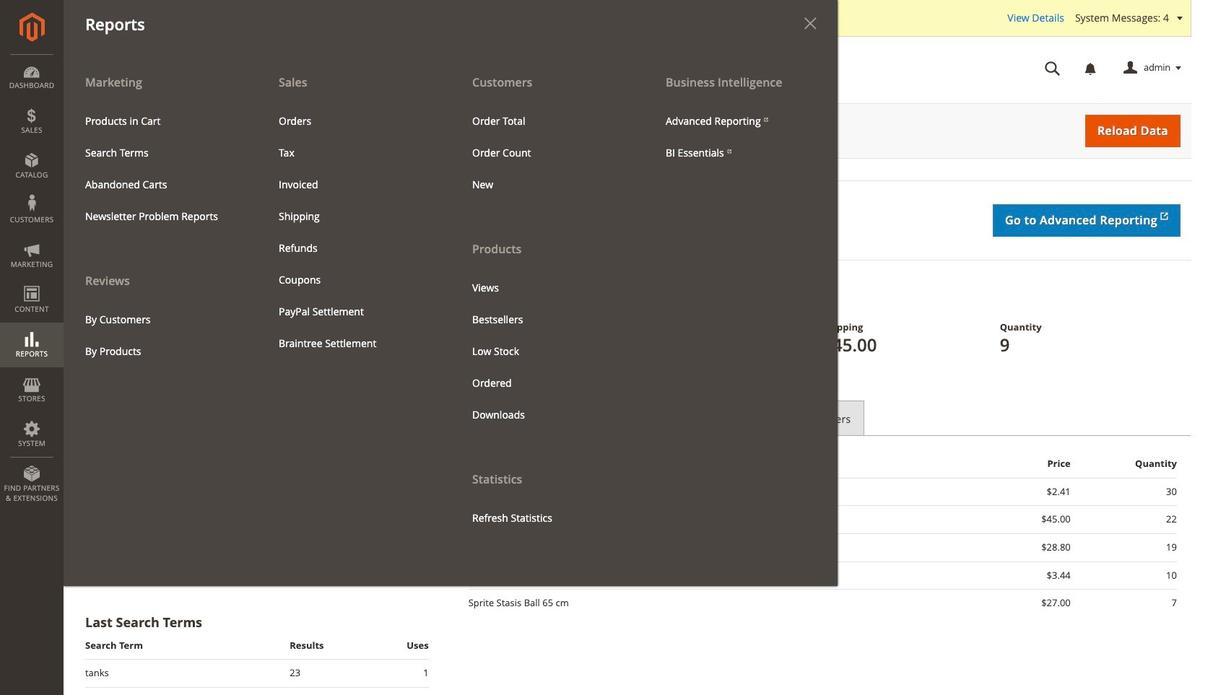 Task type: vqa. For each thing, say whether or not it's contained in the screenshot.
text box
no



Task type: locate. For each thing, give the bounding box(es) containing it.
menu
[[64, 66, 838, 586], [64, 66, 257, 367], [451, 66, 644, 534], [74, 105, 246, 232], [268, 105, 440, 360], [461, 105, 633, 201], [655, 105, 827, 169], [461, 272, 633, 431], [74, 304, 246, 367]]

menu bar
[[0, 0, 838, 586]]



Task type: describe. For each thing, give the bounding box(es) containing it.
magento admin panel image
[[19, 12, 44, 42]]



